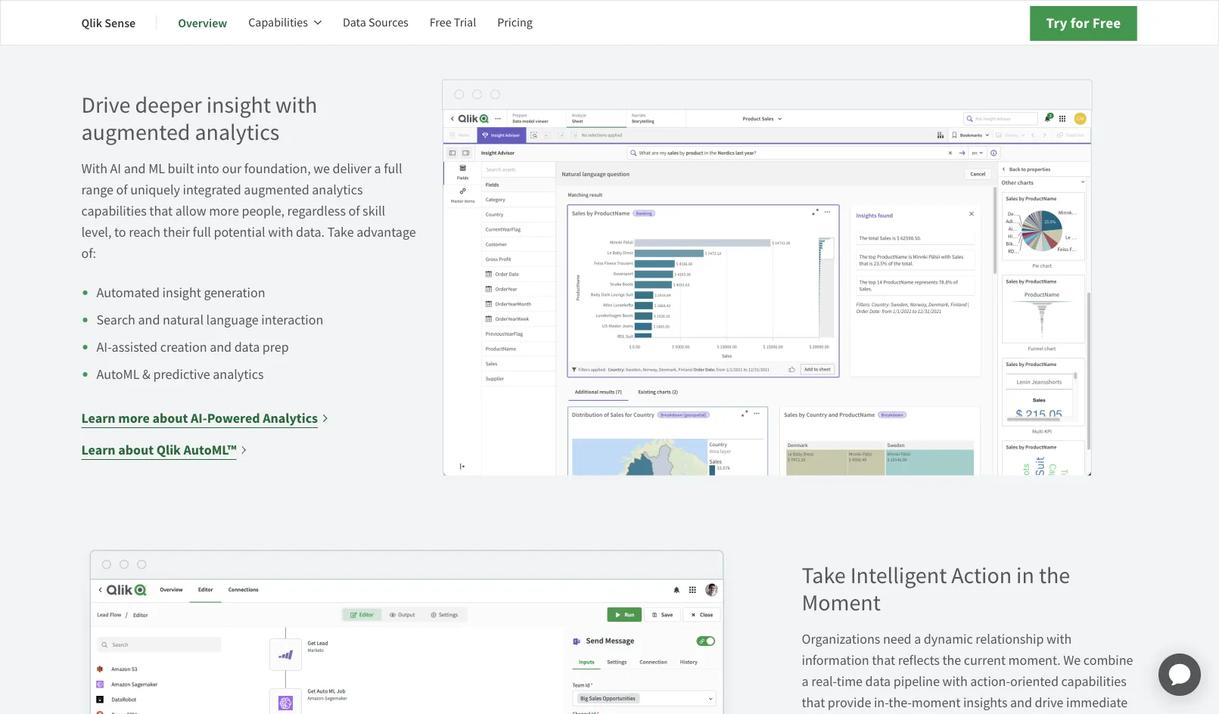 Task type: vqa. For each thing, say whether or not it's contained in the screenshot.
of to the top
yes



Task type: describe. For each thing, give the bounding box(es) containing it.
analytics
[[263, 409, 318, 427]]

screenshot showing a qlik insight advisor dashboard image
[[442, 79, 1092, 496]]

0 vertical spatial of
[[116, 181, 128, 199]]

take inside with ai and ml built into our foundation, we deliver a full range of uniquely integrated augmented analytics capabilities that allow more people, regardless of skill level, to reach their full potential with data. take advantage of:
[[327, 223, 354, 241]]

capabilities inside with ai and ml built into our foundation, we deliver a full range of uniquely integrated augmented analytics capabilities that allow more people, regardless of skill level, to reach their full potential with data. take advantage of:
[[81, 202, 147, 220]]

language
[[206, 311, 259, 329]]

2 vertical spatial analytics
[[213, 366, 264, 383]]

pipeline
[[894, 673, 940, 690]]

learn more about ai-powered analytics
[[81, 409, 318, 427]]

overview
[[178, 15, 227, 31]]

integrated
[[183, 181, 241, 199]]

2 horizontal spatial a
[[914, 631, 921, 648]]

in-
[[874, 694, 889, 712]]

moment
[[802, 588, 881, 617]]

time
[[837, 673, 863, 690]]

with inside with ai and ml built into our foundation, we deliver a full range of uniquely integrated augmented analytics capabilities that allow more people, regardless of skill level, to reach their full potential with data. take advantage of:
[[268, 223, 293, 241]]

need
[[883, 631, 912, 648]]

with up the we
[[1047, 631, 1072, 648]]

creation
[[160, 339, 207, 356]]

moment
[[912, 694, 961, 712]]

data sources link
[[343, 5, 409, 41]]

and up assisted
[[138, 311, 160, 329]]

generation
[[204, 284, 265, 301]]

automl & predictive analytics
[[96, 366, 264, 383]]

natural
[[163, 311, 204, 329]]

level,
[[81, 223, 112, 241]]

action
[[952, 561, 1012, 590]]

assisted
[[112, 339, 157, 356]]

menu bar containing qlik sense
[[81, 5, 554, 41]]

data inside organizations need a dynamic relationship with information that reflects the current moment. we combine a real-time data pipeline with action-oriented capabilities that provide in-the-moment insights and drive immedi
[[866, 673, 891, 690]]

1 horizontal spatial full
[[384, 160, 402, 177]]

automl
[[96, 366, 140, 383]]

0 vertical spatial qlik
[[81, 15, 102, 31]]

combine
[[1084, 652, 1133, 669]]

and down search and natural language interaction
[[210, 339, 232, 356]]

learn for learn about qlik automl™
[[81, 441, 116, 459]]

skill
[[363, 202, 385, 220]]

oriented
[[1010, 673, 1059, 690]]

automated
[[96, 284, 160, 301]]

more inside learn more about ai-powered analytics link
[[118, 409, 150, 427]]

qlik sense
[[81, 15, 136, 31]]

potential
[[214, 223, 265, 241]]

automl™
[[184, 441, 237, 459]]

augmented inside with ai and ml built into our foundation, we deliver a full range of uniquely integrated augmented analytics capabilities that allow more people, regardless of skill level, to reach their full potential with data. take advantage of:
[[244, 181, 309, 199]]

sense
[[105, 15, 136, 31]]

deliver
[[333, 160, 372, 177]]

moment.
[[1009, 652, 1061, 669]]

into
[[197, 160, 219, 177]]

try for free
[[1046, 13, 1121, 33]]

try
[[1046, 13, 1068, 33]]

learn about qlik automl™
[[81, 441, 237, 459]]

1 horizontal spatial ai-
[[191, 409, 207, 427]]

with inside drive deeper insight with augmented analytics
[[275, 90, 317, 119]]

powered
[[207, 409, 260, 427]]

1 horizontal spatial of
[[349, 202, 360, 220]]

our
[[222, 160, 242, 177]]

we
[[1063, 652, 1081, 669]]

free trial
[[430, 15, 476, 30]]

1 horizontal spatial a
[[802, 673, 809, 690]]

organizations need a dynamic relationship with information that reflects the current moment. we combine a real-time data pipeline with action-oriented capabilities that provide in-the-moment insights and drive immedi
[[802, 631, 1133, 714]]

trial
[[454, 15, 476, 30]]

with
[[81, 160, 107, 177]]

insight inside drive deeper insight with augmented analytics
[[206, 90, 271, 119]]

insights
[[963, 694, 1008, 712]]

take inside take intelligent action in the moment
[[802, 561, 846, 590]]

intelligent
[[850, 561, 947, 590]]

0 horizontal spatial ai-
[[96, 339, 112, 356]]

prep
[[262, 339, 289, 356]]

pricing
[[497, 15, 533, 30]]

qlik sense link
[[81, 5, 136, 41]]

&
[[142, 366, 151, 383]]

automated insight generation
[[96, 284, 265, 301]]

search and natural language interaction
[[96, 311, 323, 329]]

more inside with ai and ml built into our foundation, we deliver a full range of uniquely integrated augmented analytics capabilities that allow more people, regardless of skill level, to reach their full potential with data. take advantage of:
[[209, 202, 239, 220]]

capabilities
[[248, 15, 308, 30]]

real-
[[811, 673, 837, 690]]

the inside organizations need a dynamic relationship with information that reflects the current moment. we combine a real-time data pipeline with action-oriented capabilities that provide in-the-moment insights and drive immedi
[[943, 652, 961, 669]]

reflects
[[898, 652, 940, 669]]

their
[[163, 223, 190, 241]]

data sources
[[343, 15, 409, 30]]

relationship
[[976, 631, 1044, 648]]

organizations
[[802, 631, 880, 648]]

allow
[[175, 202, 206, 220]]

predictive
[[153, 366, 210, 383]]

data.
[[296, 223, 325, 241]]

drive deeper insight with augmented analytics
[[81, 90, 317, 147]]



Task type: locate. For each thing, give the bounding box(es) containing it.
and inside organizations need a dynamic relationship with information that reflects the current moment. we combine a real-time data pipeline with action-oriented capabilities that provide in-the-moment insights and drive immedi
[[1010, 694, 1032, 712]]

1 horizontal spatial qlik
[[156, 441, 181, 459]]

capabilities up to
[[81, 202, 147, 220]]

and right ai at the top of the page
[[124, 160, 146, 177]]

2 learn from the top
[[81, 441, 116, 459]]

free right for
[[1093, 13, 1121, 33]]

0 vertical spatial about
[[153, 409, 188, 427]]

analytics down deliver
[[312, 181, 363, 199]]

take up organizations
[[802, 561, 846, 590]]

and down the oriented
[[1010, 694, 1032, 712]]

analytics inside with ai and ml built into our foundation, we deliver a full range of uniquely integrated augmented analytics capabilities that allow more people, regardless of skill level, to reach their full potential with data. take advantage of:
[[312, 181, 363, 199]]

0 horizontal spatial more
[[118, 409, 150, 427]]

0 horizontal spatial a
[[374, 160, 381, 177]]

0 vertical spatial analytics
[[195, 118, 280, 147]]

1 horizontal spatial data
[[866, 673, 891, 690]]

1 vertical spatial capabilities
[[1061, 673, 1127, 690]]

2 horizontal spatial that
[[872, 652, 895, 669]]

1 horizontal spatial take
[[802, 561, 846, 590]]

the-
[[889, 694, 912, 712]]

capabilities inside organizations need a dynamic relationship with information that reflects the current moment. we combine a real-time data pipeline with action-oriented capabilities that provide in-the-moment insights and drive immedi
[[1061, 673, 1127, 690]]

drive
[[81, 90, 131, 119]]

0 horizontal spatial of
[[116, 181, 128, 199]]

0 vertical spatial full
[[384, 160, 402, 177]]

qlik left sense
[[81, 15, 102, 31]]

of:
[[81, 245, 96, 262]]

search
[[96, 311, 135, 329]]

augmented down foundation, at left
[[244, 181, 309, 199]]

overview link
[[178, 5, 227, 41]]

capabilities down combine
[[1061, 673, 1127, 690]]

1 horizontal spatial augmented
[[244, 181, 309, 199]]

full right deliver
[[384, 160, 402, 177]]

analytics up powered on the bottom of page
[[213, 366, 264, 383]]

0 vertical spatial the
[[1039, 561, 1070, 590]]

1 vertical spatial learn
[[81, 441, 116, 459]]

analytics
[[195, 118, 280, 147], [312, 181, 363, 199], [213, 366, 264, 383]]

information
[[802, 652, 869, 669]]

about
[[153, 409, 188, 427], [118, 441, 154, 459]]

and inside with ai and ml built into our foundation, we deliver a full range of uniquely integrated augmented analytics capabilities that allow more people, regardless of skill level, to reach their full potential with data. take advantage of:
[[124, 160, 146, 177]]

ai
[[110, 160, 121, 177]]

0 horizontal spatial capabilities
[[81, 202, 147, 220]]

1 horizontal spatial capabilities
[[1061, 673, 1127, 690]]

free trial link
[[430, 5, 476, 41]]

provide
[[828, 694, 871, 712]]

learn
[[81, 409, 116, 427], [81, 441, 116, 459]]

full down 'allow'
[[193, 223, 211, 241]]

0 horizontal spatial insight
[[162, 284, 201, 301]]

application
[[1141, 636, 1219, 714]]

0 horizontal spatial that
[[149, 202, 173, 220]]

a left real- in the bottom of the page
[[802, 673, 809, 690]]

free
[[1093, 13, 1121, 33], [430, 15, 452, 30]]

data
[[343, 15, 366, 30]]

take intelligent action in the moment
[[802, 561, 1070, 617]]

built
[[168, 160, 194, 177]]

0 vertical spatial data
[[234, 339, 260, 356]]

ai- up automl™
[[191, 409, 207, 427]]

1 vertical spatial a
[[914, 631, 921, 648]]

0 horizontal spatial the
[[943, 652, 961, 669]]

with up moment
[[943, 673, 968, 690]]

data up the in-
[[866, 673, 891, 690]]

insight up the our on the left of the page
[[206, 90, 271, 119]]

1 vertical spatial ai-
[[191, 409, 207, 427]]

a right deliver
[[374, 160, 381, 177]]

interaction
[[261, 311, 323, 329]]

a
[[374, 160, 381, 177], [914, 631, 921, 648], [802, 673, 809, 690]]

learn for learn more about ai-powered analytics
[[81, 409, 116, 427]]

the
[[1039, 561, 1070, 590], [943, 652, 961, 669]]

1 learn from the top
[[81, 409, 116, 427]]

dynamic
[[924, 631, 973, 648]]

we
[[314, 160, 330, 177]]

screenshot showing a qlik message workflow image
[[81, 550, 732, 714]]

0 horizontal spatial augmented
[[81, 118, 190, 147]]

ai- down search
[[96, 339, 112, 356]]

and
[[124, 160, 146, 177], [138, 311, 160, 329], [210, 339, 232, 356], [1010, 694, 1032, 712]]

a right 'need'
[[914, 631, 921, 648]]

1 horizontal spatial that
[[802, 694, 825, 712]]

ml
[[148, 160, 165, 177]]

1 vertical spatial take
[[802, 561, 846, 590]]

foundation,
[[244, 160, 311, 177]]

2 vertical spatial that
[[802, 694, 825, 712]]

with up foundation, at left
[[275, 90, 317, 119]]

insight up natural
[[162, 284, 201, 301]]

current
[[964, 652, 1006, 669]]

0 vertical spatial capabilities
[[81, 202, 147, 220]]

1 horizontal spatial free
[[1093, 13, 1121, 33]]

to
[[114, 223, 126, 241]]

1 horizontal spatial the
[[1039, 561, 1070, 590]]

1 vertical spatial insight
[[162, 284, 201, 301]]

that down uniquely
[[149, 202, 173, 220]]

0 vertical spatial take
[[327, 223, 354, 241]]

capabilities link
[[248, 5, 322, 41]]

data
[[234, 339, 260, 356], [866, 673, 891, 690]]

1 horizontal spatial insight
[[206, 90, 271, 119]]

0 horizontal spatial data
[[234, 339, 260, 356]]

qlik
[[81, 15, 102, 31], [156, 441, 181, 459]]

1 vertical spatial full
[[193, 223, 211, 241]]

action-
[[970, 673, 1010, 690]]

that inside with ai and ml built into our foundation, we deliver a full range of uniquely integrated augmented analytics capabilities that allow more people, regardless of skill level, to reach their full potential with data. take advantage of:
[[149, 202, 173, 220]]

more down integrated
[[209, 202, 239, 220]]

0 vertical spatial learn
[[81, 409, 116, 427]]

the inside take intelligent action in the moment
[[1039, 561, 1070, 590]]

qlik left automl™
[[156, 441, 181, 459]]

1 vertical spatial more
[[118, 409, 150, 427]]

pricing link
[[497, 5, 533, 41]]

0 horizontal spatial full
[[193, 223, 211, 241]]

reach
[[129, 223, 160, 241]]

sources
[[368, 15, 409, 30]]

learn more about ai-powered analytics link
[[81, 408, 329, 429]]

0 vertical spatial augmented
[[81, 118, 190, 147]]

for
[[1071, 13, 1090, 33]]

with down people,
[[268, 223, 293, 241]]

1 vertical spatial about
[[118, 441, 154, 459]]

insight
[[206, 90, 271, 119], [162, 284, 201, 301]]

that
[[149, 202, 173, 220], [872, 652, 895, 669], [802, 694, 825, 712]]

drive
[[1035, 694, 1064, 712]]

deeper
[[135, 90, 202, 119]]

0 vertical spatial insight
[[206, 90, 271, 119]]

regardless
[[287, 202, 346, 220]]

the down dynamic
[[943, 652, 961, 669]]

analytics up the our on the left of the page
[[195, 118, 280, 147]]

uniquely
[[130, 181, 180, 199]]

more
[[209, 202, 239, 220], [118, 409, 150, 427]]

menu bar
[[81, 5, 554, 41]]

ai-
[[96, 339, 112, 356], [191, 409, 207, 427]]

0 horizontal spatial qlik
[[81, 15, 102, 31]]

0 horizontal spatial take
[[327, 223, 354, 241]]

with
[[275, 90, 317, 119], [268, 223, 293, 241], [1047, 631, 1072, 648], [943, 673, 968, 690]]

1 vertical spatial the
[[943, 652, 961, 669]]

2 vertical spatial a
[[802, 673, 809, 690]]

the right in
[[1039, 561, 1070, 590]]

with ai and ml built into our foundation, we deliver a full range of uniquely integrated augmented analytics capabilities that allow more people, regardless of skill level, to reach their full potential with data. take advantage of:
[[81, 160, 416, 262]]

1 vertical spatial that
[[872, 652, 895, 669]]

of
[[116, 181, 128, 199], [349, 202, 360, 220]]

more up learn about qlik automl™
[[118, 409, 150, 427]]

ai-assisted creation and data prep
[[96, 339, 289, 356]]

about up learn about qlik automl™ link
[[153, 409, 188, 427]]

augmented up ai at the top of the page
[[81, 118, 190, 147]]

range
[[81, 181, 113, 199]]

0 vertical spatial that
[[149, 202, 173, 220]]

1 vertical spatial augmented
[[244, 181, 309, 199]]

take right data.
[[327, 223, 354, 241]]

that down 'need'
[[872, 652, 895, 669]]

in
[[1017, 561, 1035, 590]]

0 horizontal spatial free
[[430, 15, 452, 30]]

about down learn more about ai-powered analytics
[[118, 441, 154, 459]]

take
[[327, 223, 354, 241], [802, 561, 846, 590]]

learn about qlik automl™ link
[[81, 440, 248, 461]]

try for free link
[[1030, 6, 1137, 41]]

1 vertical spatial qlik
[[156, 441, 181, 459]]

analytics inside drive deeper insight with augmented analytics
[[195, 118, 280, 147]]

of down ai at the top of the page
[[116, 181, 128, 199]]

0 vertical spatial more
[[209, 202, 239, 220]]

people,
[[242, 202, 285, 220]]

a inside with ai and ml built into our foundation, we deliver a full range of uniquely integrated augmented analytics capabilities that allow more people, regardless of skill level, to reach their full potential with data. take advantage of:
[[374, 160, 381, 177]]

of left 'skill'
[[349, 202, 360, 220]]

augmented inside drive deeper insight with augmented analytics
[[81, 118, 190, 147]]

data left prep
[[234, 339, 260, 356]]

1 vertical spatial analytics
[[312, 181, 363, 199]]

0 vertical spatial a
[[374, 160, 381, 177]]

1 vertical spatial data
[[866, 673, 891, 690]]

1 horizontal spatial more
[[209, 202, 239, 220]]

1 vertical spatial of
[[349, 202, 360, 220]]

free left trial
[[430, 15, 452, 30]]

that down real- in the bottom of the page
[[802, 694, 825, 712]]

advantage
[[357, 223, 416, 241]]

0 vertical spatial ai-
[[96, 339, 112, 356]]

free inside menu bar
[[430, 15, 452, 30]]



